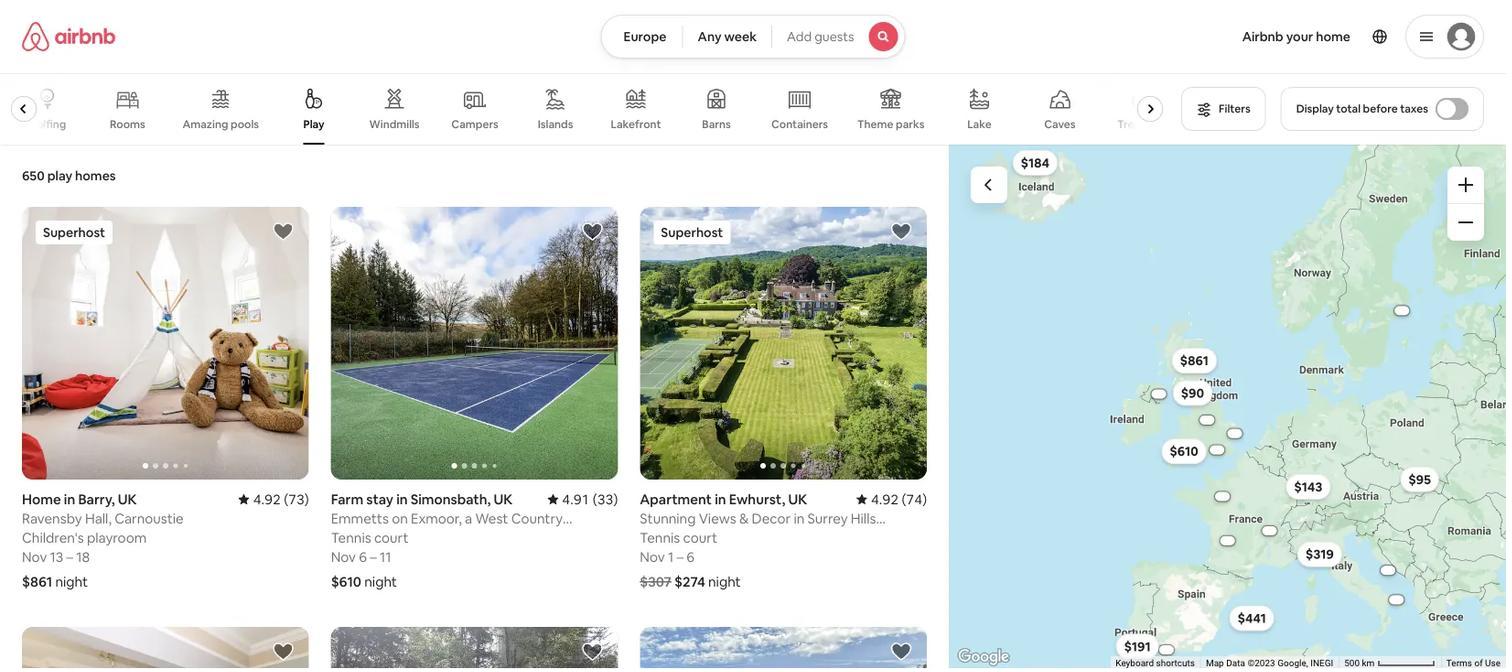 Task type: describe. For each thing, give the bounding box(es) containing it.
caves
[[1045, 117, 1077, 131]]

4.92 out of 5 average rating,  74 reviews image
[[857, 490, 927, 508]]

europe
[[624, 28, 667, 45]]

children's
[[22, 529, 84, 547]]

add to wishlist: home in barry, uk image
[[273, 221, 294, 243]]

simonsbath,
[[411, 490, 491, 508]]

$95 button
[[1401, 467, 1440, 492]]

18
[[76, 548, 90, 566]]

play
[[304, 117, 325, 131]]

$861 inside home in barry, uk ravensby hall, carnoustie children's playroom nov 13 – 18 $861 night
[[22, 573, 52, 590]]

keyboard shortcuts
[[1116, 658, 1196, 669]]

total
[[1337, 102, 1361, 116]]

500 km
[[1345, 658, 1378, 669]]

guests
[[815, 28, 855, 45]]

keyboard
[[1116, 658, 1154, 669]]

(74)
[[902, 490, 927, 508]]

filters
[[1220, 102, 1251, 116]]

– for nov 6 – 11
[[370, 548, 377, 566]]

amazing pools
[[183, 117, 260, 131]]

add guests button
[[772, 15, 906, 59]]

carnoustie
[[115, 509, 184, 527]]

– for nov 1 – 6
[[677, 548, 684, 566]]

$143 button
[[1287, 474, 1331, 500]]

$191 button
[[1116, 634, 1160, 659]]

golfing
[[28, 117, 67, 131]]

google map
showing 27 stays. region
[[949, 145, 1507, 669]]

playroom
[[87, 529, 147, 547]]

ravensby
[[22, 509, 82, 527]]

add guests
[[787, 28, 855, 45]]

$90 button
[[1173, 380, 1213, 406]]

tennis court nov 1 – 6 $307 $274 night
[[640, 529, 741, 590]]

display total before taxes button
[[1281, 87, 1485, 131]]

barry,
[[78, 490, 115, 508]]

4.92 for 4.92 (73)
[[253, 490, 281, 508]]

theme parks
[[858, 117, 925, 131]]

containers
[[772, 117, 829, 131]]

in for apartment
[[715, 490, 727, 508]]

play
[[47, 168, 72, 184]]

nov inside home in barry, uk ravensby hall, carnoustie children's playroom nov 13 – 18 $861 night
[[22, 548, 47, 566]]

$441
[[1238, 610, 1267, 627]]

nov for nov 6 – 11
[[331, 548, 356, 566]]

group containing golfing
[[0, 73, 1171, 145]]

(33)
[[593, 490, 618, 508]]

650 play homes
[[22, 168, 116, 184]]

home
[[22, 490, 61, 508]]

farm stay in simonsbath, uk
[[331, 490, 513, 508]]

home
[[1317, 28, 1351, 45]]

©2023
[[1248, 658, 1276, 669]]

airbnb
[[1243, 28, 1284, 45]]

week
[[725, 28, 757, 45]]

$274
[[675, 573, 706, 590]]

add to wishlist: home in belper, uk image
[[273, 641, 294, 663]]

$90
[[1182, 385, 1205, 401]]

4.91 (33)
[[562, 490, 618, 508]]

pools
[[231, 117, 260, 131]]

2 uk from the left
[[494, 490, 513, 508]]

$610 inside tennis court nov 6 – 11 $610 night
[[331, 573, 362, 590]]

$441 button
[[1230, 606, 1275, 631]]

airbnb your home link
[[1232, 17, 1362, 56]]

ewhurst,
[[729, 490, 786, 508]]

4.91 out of 5 average rating,  33 reviews image
[[548, 490, 618, 508]]

profile element
[[928, 0, 1485, 73]]

$319 button
[[1298, 542, 1343, 567]]

6 inside tennis court nov 1 – 6 $307 $274 night
[[687, 548, 695, 566]]

$95
[[1409, 471, 1432, 488]]

home in barry, uk ravensby hall, carnoustie children's playroom nov 13 – 18 $861 night
[[22, 490, 184, 590]]

lakefront
[[612, 117, 662, 131]]

$184 button
[[1013, 150, 1058, 176]]

windmills
[[370, 117, 420, 131]]



Task type: locate. For each thing, give the bounding box(es) containing it.
filters button
[[1182, 87, 1267, 131]]

2 horizontal spatial nov
[[640, 548, 665, 566]]

court up the 11
[[374, 529, 409, 547]]

amazing
[[183, 117, 229, 131]]

nov inside tennis court nov 6 – 11 $610 night
[[331, 548, 356, 566]]

1 horizontal spatial uk
[[494, 490, 513, 508]]

2 – from the left
[[370, 548, 377, 566]]

$2,906
[[1199, 417, 1216, 423]]

2 horizontal spatial in
[[715, 490, 727, 508]]

650
[[22, 168, 45, 184]]

1 horizontal spatial $861
[[1181, 353, 1209, 369]]

6
[[359, 548, 367, 566], [687, 548, 695, 566]]

europe button
[[601, 15, 684, 59]]

taxes
[[1401, 102, 1429, 116]]

display
[[1297, 102, 1335, 116]]

campers
[[452, 117, 499, 131]]

add to wishlist: apartment in ewhurst, uk image
[[891, 221, 913, 243]]

before
[[1364, 102, 1399, 116]]

1
[[668, 548, 674, 566]]

2 nov from the left
[[331, 548, 356, 566]]

1 horizontal spatial $610
[[1170, 443, 1199, 460]]

4.91
[[562, 490, 590, 508]]

$861 inside button
[[1181, 353, 1209, 369]]

1 uk from the left
[[118, 490, 137, 508]]

parks
[[897, 117, 925, 131]]

1 horizontal spatial nov
[[331, 548, 356, 566]]

1 horizontal spatial night
[[365, 573, 397, 590]]

terms of use
[[1447, 658, 1501, 669]]

data
[[1227, 658, 1246, 669]]

(73)
[[284, 490, 309, 508]]

homes
[[75, 168, 116, 184]]

uk up carnoustie
[[118, 490, 137, 508]]

keyboard shortcuts button
[[1116, 657, 1196, 669]]

islands
[[538, 117, 574, 131]]

night down 18
[[55, 573, 88, 590]]

display total before taxes
[[1297, 102, 1429, 116]]

tennis court nov 6 – 11 $610 night
[[331, 529, 409, 590]]

1 – from the left
[[66, 548, 73, 566]]

uk
[[118, 490, 137, 508], [494, 490, 513, 508], [789, 490, 808, 508]]

barns
[[703, 117, 732, 131]]

nov left 1
[[640, 548, 665, 566]]

2 4.92 from the left
[[872, 490, 899, 508]]

$610 inside 'button'
[[1170, 443, 1199, 460]]

3 – from the left
[[677, 548, 684, 566]]

google image
[[954, 645, 1014, 669]]

3 in from the left
[[715, 490, 727, 508]]

km
[[1363, 658, 1375, 669]]

2 tennis from the left
[[640, 529, 680, 547]]

6 inside tennis court nov 6 – 11 $610 night
[[359, 548, 367, 566]]

nov left 13
[[22, 548, 47, 566]]

– inside tennis court nov 1 – 6 $307 $274 night
[[677, 548, 684, 566]]

– right 1
[[677, 548, 684, 566]]

3 nov from the left
[[640, 548, 665, 566]]

any week
[[698, 28, 757, 45]]

add to wishlist: place to stay in neuhausen, germany image
[[582, 641, 604, 663]]

1 horizontal spatial 6
[[687, 548, 695, 566]]

2 horizontal spatial night
[[709, 573, 741, 590]]

– left the 11
[[370, 548, 377, 566]]

500
[[1345, 658, 1360, 669]]

your
[[1287, 28, 1314, 45]]

1 tennis from the left
[[331, 529, 371, 547]]

0 horizontal spatial 4.92
[[253, 490, 281, 508]]

4.92 (74)
[[872, 490, 927, 508]]

nov for nov 1 – 6
[[640, 548, 665, 566]]

13
[[50, 548, 63, 566]]

night inside tennis court nov 6 – 11 $610 night
[[365, 573, 397, 590]]

0 horizontal spatial 6
[[359, 548, 367, 566]]

nov inside tennis court nov 1 – 6 $307 $274 night
[[640, 548, 665, 566]]

$861 up $90
[[1181, 353, 1209, 369]]

court inside tennis court nov 6 – 11 $610 night
[[374, 529, 409, 547]]

– right 13
[[66, 548, 73, 566]]

any
[[698, 28, 722, 45]]

tennis for 1
[[640, 529, 680, 547]]

4.92 out of 5 average rating,  73 reviews image
[[239, 490, 309, 508]]

tennis up 1
[[640, 529, 680, 547]]

0 vertical spatial $610
[[1170, 443, 1199, 460]]

$143
[[1295, 479, 1323, 495]]

$2,906 button
[[1189, 416, 1226, 425]]

in right stay
[[397, 490, 408, 508]]

court for nov 1 – 6
[[683, 529, 718, 547]]

theme
[[858, 117, 894, 131]]

– inside tennis court nov 6 – 11 $610 night
[[370, 548, 377, 566]]

terms
[[1447, 658, 1473, 669]]

2 horizontal spatial –
[[677, 548, 684, 566]]

add
[[787, 28, 812, 45]]

None search field
[[601, 15, 906, 59]]

4.92 for 4.92 (74)
[[872, 490, 899, 508]]

use
[[1486, 658, 1501, 669]]

stay
[[367, 490, 394, 508]]

1 vertical spatial $861
[[22, 573, 52, 590]]

court down apartment in ewhurst, uk
[[683, 529, 718, 547]]

2 court from the left
[[683, 529, 718, 547]]

1 4.92 from the left
[[253, 490, 281, 508]]

zoom out image
[[1459, 215, 1474, 230]]

night inside home in barry, uk ravensby hall, carnoustie children's playroom nov 13 – 18 $861 night
[[55, 573, 88, 590]]

tennis down farm at left
[[331, 529, 371, 547]]

court inside tennis court nov 1 – 6 $307 $274 night
[[683, 529, 718, 547]]

1 6 from the left
[[359, 548, 367, 566]]

$610 down $2,906 button
[[1170, 443, 1199, 460]]

$610
[[1170, 443, 1199, 460], [331, 573, 362, 590]]

uk right the ewhurst,
[[789, 490, 808, 508]]

0 horizontal spatial uk
[[118, 490, 137, 508]]

of
[[1475, 658, 1484, 669]]

map
[[1207, 658, 1225, 669]]

1 in from the left
[[64, 490, 75, 508]]

trending
[[1118, 117, 1165, 131]]

any week button
[[683, 15, 773, 59]]

0 horizontal spatial in
[[64, 490, 75, 508]]

$610 down farm at left
[[331, 573, 362, 590]]

1 horizontal spatial –
[[370, 548, 377, 566]]

$610 button
[[1162, 439, 1207, 464]]

0 horizontal spatial $610
[[331, 573, 362, 590]]

uk for home in barry, uk ravensby hall, carnoustie children's playroom nov 13 – 18 $861 night
[[118, 490, 137, 508]]

add to wishlist: farm stay in simonsbath, uk image
[[582, 221, 604, 243]]

zoom in image
[[1459, 178, 1474, 192]]

in up ravensby
[[64, 490, 75, 508]]

1 court from the left
[[374, 529, 409, 547]]

3 uk from the left
[[789, 490, 808, 508]]

night right $274
[[709, 573, 741, 590]]

2 night from the left
[[365, 573, 397, 590]]

tennis for 6
[[331, 529, 371, 547]]

$307
[[640, 573, 672, 590]]

2 6 from the left
[[687, 548, 695, 566]]

uk right simonsbath,
[[494, 490, 513, 508]]

0 horizontal spatial $861
[[22, 573, 52, 590]]

none search field containing europe
[[601, 15, 906, 59]]

6 right 1
[[687, 548, 695, 566]]

1 night from the left
[[55, 573, 88, 590]]

rooms
[[110, 117, 146, 131]]

6 left the 11
[[359, 548, 367, 566]]

$191
[[1125, 638, 1151, 655]]

hall,
[[85, 509, 112, 527]]

nov left the 11
[[331, 548, 356, 566]]

1 horizontal spatial in
[[397, 490, 408, 508]]

3 night from the left
[[709, 573, 741, 590]]

$184
[[1021, 155, 1050, 171]]

$861 button
[[1172, 348, 1218, 374]]

uk for apartment in ewhurst, uk
[[789, 490, 808, 508]]

inegi
[[1311, 658, 1334, 669]]

1 nov from the left
[[22, 548, 47, 566]]

2 in from the left
[[397, 490, 408, 508]]

in left the ewhurst,
[[715, 490, 727, 508]]

0 vertical spatial $861
[[1181, 353, 1209, 369]]

4.92 left (74)
[[872, 490, 899, 508]]

in for home
[[64, 490, 75, 508]]

11
[[380, 548, 391, 566]]

google,
[[1278, 658, 1309, 669]]

court
[[374, 529, 409, 547], [683, 529, 718, 547]]

tennis
[[331, 529, 371, 547], [640, 529, 680, 547]]

night inside tennis court nov 1 – 6 $307 $274 night
[[709, 573, 741, 590]]

in
[[64, 490, 75, 508], [397, 490, 408, 508], [715, 490, 727, 508]]

airbnb your home
[[1243, 28, 1351, 45]]

in inside home in barry, uk ravensby hall, carnoustie children's playroom nov 13 – 18 $861 night
[[64, 490, 75, 508]]

0 horizontal spatial night
[[55, 573, 88, 590]]

$861
[[1181, 353, 1209, 369], [22, 573, 52, 590]]

0 horizontal spatial –
[[66, 548, 73, 566]]

uk inside home in barry, uk ravensby hall, carnoustie children's playroom nov 13 – 18 $861 night
[[118, 490, 137, 508]]

– inside home in barry, uk ravensby hall, carnoustie children's playroom nov 13 – 18 $861 night
[[66, 548, 73, 566]]

0 horizontal spatial nov
[[22, 548, 47, 566]]

map data ©2023 google, inegi
[[1207, 658, 1334, 669]]

apartment
[[640, 490, 712, 508]]

tennis inside tennis court nov 1 – 6 $307 $274 night
[[640, 529, 680, 547]]

1 horizontal spatial court
[[683, 529, 718, 547]]

apartment in ewhurst, uk
[[640, 490, 808, 508]]

shortcuts
[[1157, 658, 1196, 669]]

$861 down 13
[[22, 573, 52, 590]]

2 horizontal spatial uk
[[789, 490, 808, 508]]

1 horizontal spatial tennis
[[640, 529, 680, 547]]

add to wishlist: farm stay in woodbridge, uk image
[[891, 641, 913, 663]]

1 vertical spatial $610
[[331, 573, 362, 590]]

–
[[66, 548, 73, 566], [370, 548, 377, 566], [677, 548, 684, 566]]

4.92 (73)
[[253, 490, 309, 508]]

1 horizontal spatial 4.92
[[872, 490, 899, 508]]

court for nov 6 – 11
[[374, 529, 409, 547]]

tennis inside tennis court nov 6 – 11 $610 night
[[331, 529, 371, 547]]

0 horizontal spatial court
[[374, 529, 409, 547]]

4.92 left (73)
[[253, 490, 281, 508]]

lake
[[968, 117, 992, 131]]

group
[[0, 73, 1171, 145], [22, 207, 309, 480], [331, 207, 618, 480], [640, 207, 927, 480], [22, 627, 309, 669], [331, 627, 618, 669], [640, 627, 927, 669]]

500 km button
[[1340, 656, 1442, 669]]

0 horizontal spatial tennis
[[331, 529, 371, 547]]

$319
[[1306, 546, 1335, 563]]

night down the 11
[[365, 573, 397, 590]]



Task type: vqa. For each thing, say whether or not it's contained in the screenshot.
third Airbnb Included Image
no



